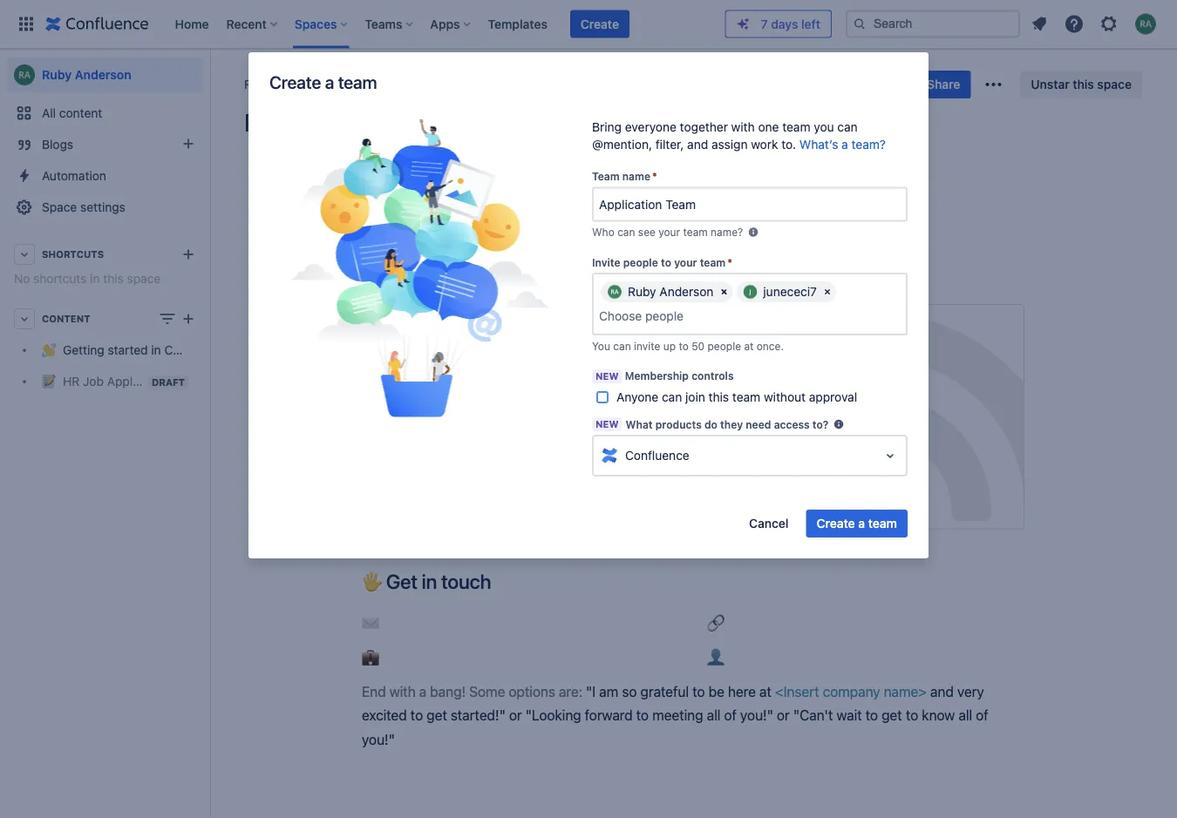 Task type: vqa. For each thing, say whether or not it's contained in the screenshot.
1st New from the top
yes



Task type: describe. For each thing, give the bounding box(es) containing it.
name,
[[393, 183, 431, 199]]

team left name?
[[683, 226, 708, 238]]

1 vertical spatial getting started in confluence link
[[380, 380, 566, 397]]

all
[[42, 106, 56, 120]]

1 or from the left
[[509, 707, 522, 724]]

what's
[[799, 137, 838, 152]]

to down who can see your team name?
[[661, 256, 671, 269]]

in inside tree
[[151, 343, 161, 357]]

role,
[[501, 183, 529, 199]]

recent
[[386, 263, 447, 286]]

to down the end with a bang! some options are: "i am so grateful to be here at <insert company name> at the bottom of the page
[[636, 707, 649, 724]]

unstar this space button
[[1020, 71, 1142, 99]]

💼
[[362, 649, 379, 666]]

automation
[[42, 169, 106, 183]]

"can't
[[793, 707, 833, 724]]

company
[[823, 684, 880, 700]]

@mention,
[[592, 137, 652, 152]]

up
[[663, 340, 676, 352]]

to?
[[812, 418, 828, 431]]

0 horizontal spatial *
[[652, 170, 657, 183]]

anderson down spaces
[[276, 77, 330, 92]]

banner containing home
[[0, 0, 1177, 49]]

news
[[780, 380, 812, 397]]

space inside unstar this space button
[[1097, 77, 1132, 92]]

excited
[[362, 707, 407, 724]]

create a blog post to share news and announcements with your team and company.
[[725, 356, 845, 468]]

anderson up say
[[302, 108, 402, 137]]

unstar this space
[[1031, 77, 1132, 92]]

settings icon image
[[1099, 14, 1119, 34]]

and very excited to get started!" or "looking forward to meeting all of you!" or "can't wait to get to know all of you!"
[[362, 684, 992, 748]]

location
[[594, 183, 644, 199]]

remote).
[[404, 206, 457, 223]]

and inside and very excited to get started!" or "looking forward to meeting all of you!" or "can't wait to get to know all of you!"
[[930, 684, 954, 700]]

announcements
[[725, 404, 826, 420]]

to right excited
[[410, 707, 423, 724]]

this inside space element
[[103, 272, 124, 286]]

blogs link
[[7, 129, 202, 160]]

team inside bring everyone together with one team you can @mention, filter, and assign work to.
[[782, 120, 810, 134]]

2 vertical spatial with
[[389, 684, 416, 700]]

📄
[[362, 263, 382, 286]]

some
[[469, 684, 505, 700]]

new for new membership controls anyone can join this team without approval
[[595, 371, 619, 382]]

bang!
[[430, 684, 466, 700]]

team down name?
[[700, 256, 726, 269]]

ruby anderson down spaces
[[244, 77, 330, 92]]

draft link
[[7, 366, 202, 398]]

content
[[59, 106, 102, 120]]

approval
[[809, 390, 857, 405]]

name>
[[884, 684, 927, 700]]

are:
[[559, 684, 582, 700]]

work
[[751, 137, 778, 152]]

anderson inside space element
[[75, 68, 131, 82]]

👤
[[707, 649, 725, 666]]

global element
[[10, 0, 725, 48]]

shortcuts button
[[7, 239, 202, 270]]

colleagues
[[469, 159, 536, 175]]

ruby inside space element
[[42, 68, 72, 82]]

1 vertical spatial people
[[708, 340, 741, 352]]

create a team button
[[806, 510, 908, 538]]

be
[[708, 684, 724, 700]]

can left see
[[617, 226, 635, 238]]

to down name>
[[906, 707, 918, 724]]

overview
[[380, 339, 439, 356]]

create a team image
[[289, 119, 551, 418]]

create a team element
[[270, 119, 570, 422]]

company.
[[725, 452, 786, 468]]

1 vertical spatial you!"
[[362, 731, 395, 748]]

see
[[638, 226, 656, 238]]

what's a team? link
[[799, 137, 886, 152]]

space settings
[[42, 200, 125, 214]]

ruby anderson up say
[[244, 108, 402, 137]]

meeting
[[652, 707, 703, 724]]

create inside button
[[817, 517, 855, 531]]

what
[[626, 418, 653, 431]]

1 get from the left
[[427, 707, 447, 724]]

name?
[[711, 226, 743, 238]]

unstar
[[1031, 77, 1070, 92]]

here
[[728, 684, 756, 700]]

recently updated
[[362, 304, 518, 328]]

blog
[[725, 318, 765, 342]]

• for getting started in confluence
[[460, 400, 465, 412]]

1 horizontal spatial confluence
[[494, 380, 566, 397]]

bring
[[592, 120, 622, 134]]

cancel
[[749, 517, 789, 531]]

ago for overview
[[438, 359, 457, 371]]

2 horizontal spatial confluence
[[625, 449, 689, 463]]

can right you
[[613, 340, 631, 352]]

space element
[[0, 49, 229, 819]]

end with a bang! some options are: "i am so grateful to be here at <insert company name>
[[362, 684, 927, 700]]

"i
[[586, 684, 596, 700]]

📄 recent pages that i've worked on
[[362, 263, 674, 286]]

controls
[[692, 370, 734, 382]]

1 of from the left
[[724, 707, 737, 724]]

ruby anderson link for no shortcuts in this space
[[7, 58, 202, 92]]

1 vertical spatial *
[[727, 256, 732, 269]]

shortcuts
[[33, 272, 87, 286]]

i've
[[548, 263, 579, 286]]

your for say
[[438, 159, 465, 175]]

your inside create a blog post to share news and announcements with your team and company.
[[755, 428, 783, 444]]

spaces button
[[289, 10, 354, 38]]

stream
[[769, 318, 829, 342]]

say hello to your colleagues who want to know your name, pronouns, role, team and location (or if you're remote).
[[362, 159, 680, 223]]

options
[[509, 684, 555, 700]]

team?
[[851, 137, 886, 152]]

team inside say hello to your colleagues who want to know your name, pronouns, role, team and location (or if you're remote).
[[532, 183, 564, 199]]

your team name is visible to anyone in your organisation. it may be visible on work shared outside your organisation. image
[[746, 225, 760, 239]]

🔗
[[707, 615, 725, 631]]

ruby anderson inside space element
[[42, 68, 131, 82]]

pronouns,
[[435, 183, 498, 199]]

in right get
[[422, 570, 437, 593]]

am
[[599, 684, 618, 700]]

know inside and very excited to get started!" or "looking forward to meeting all of you!" or "can't wait to get to know all of you!"
[[922, 707, 955, 724]]

get
[[386, 570, 417, 593]]

• for overview
[[460, 359, 465, 371]]

post
[[813, 356, 840, 373]]

1 horizontal spatial getting started in confluence
[[380, 380, 566, 397]]

🖐
[[362, 570, 382, 593]]

ago for getting started in confluence
[[438, 400, 457, 412]]

say
[[362, 159, 385, 175]]

who
[[592, 226, 614, 238]]

search image
[[853, 17, 867, 31]]

e.g. HR Team, Redesign Project, Team Mango field
[[594, 189, 906, 220]]

new membership controls anyone can join this team without approval
[[595, 370, 857, 405]]

bring everyone together with one team you can @mention, filter, and assign work to.
[[592, 120, 858, 152]]

with inside bring everyone together with one team you can @mention, filter, and assign work to.
[[731, 120, 755, 134]]

one
[[758, 120, 779, 134]]

anyone
[[616, 390, 658, 405]]

getting started in confluence tree
[[7, 335, 229, 398]]



Task type: locate. For each thing, give the bounding box(es) containing it.
in down the updated
[[479, 380, 490, 397]]

getting down overview
[[380, 380, 427, 397]]

of down here
[[724, 707, 737, 724]]

with inside create a blog post to share news and announcements with your team and company.
[[725, 428, 752, 444]]

1 34 minutes ago • from the top
[[380, 359, 468, 371]]

1 vertical spatial getting
[[380, 380, 427, 397]]

can inside bring everyone together with one team you can @mention, filter, and assign work to.
[[837, 120, 858, 134]]

content button
[[7, 303, 202, 335]]

34 for getting started in confluence
[[380, 400, 393, 412]]

ruby anderson up content
[[42, 68, 131, 82]]

to right hello
[[422, 159, 434, 175]]

1 vertical spatial at
[[759, 684, 771, 700]]

0 vertical spatial getting started in confluence
[[63, 343, 229, 357]]

1 horizontal spatial of
[[976, 707, 988, 724]]

1 vertical spatial 34 minutes ago •
[[380, 400, 468, 412]]

confluence image
[[45, 14, 149, 34], [45, 14, 149, 34]]

and inside bring everyone together with one team you can @mention, filter, and assign work to.
[[687, 137, 708, 152]]

🖐 get in touch
[[362, 570, 491, 593]]

that
[[510, 263, 544, 286]]

2 • from the top
[[460, 400, 465, 412]]

0 horizontal spatial all
[[707, 707, 720, 724]]

2 clear image from the left
[[820, 285, 834, 299]]

* down name?
[[727, 256, 732, 269]]

"looking
[[526, 707, 581, 724]]

name
[[622, 170, 650, 183]]

0 horizontal spatial getting
[[63, 343, 104, 357]]

clear image for junececi7
[[820, 285, 834, 299]]

who
[[540, 159, 566, 175]]

and down the post
[[816, 380, 839, 397]]

0 horizontal spatial ruby anderson link
[[7, 58, 202, 92]]

0 vertical spatial •
[[460, 359, 465, 371]]

settings
[[80, 200, 125, 214]]

1 horizontal spatial all
[[959, 707, 972, 724]]

1 vertical spatial create a team
[[817, 517, 897, 531]]

know down @mention, on the top right
[[619, 159, 653, 175]]

started inside tree
[[108, 343, 148, 357]]

team
[[338, 71, 377, 92], [782, 120, 810, 134], [532, 183, 564, 199], [683, 226, 708, 238], [700, 256, 726, 269], [732, 390, 760, 405], [786, 428, 818, 444], [868, 517, 897, 531]]

minutes for overview
[[396, 359, 435, 371]]

get
[[427, 707, 447, 724], [882, 707, 902, 724]]

34 minutes ago • for getting started in confluence
[[380, 400, 468, 412]]

confluence inside getting started in confluence tree
[[164, 343, 229, 357]]

to left be
[[692, 684, 705, 700]]

home link
[[170, 10, 214, 38]]

everyone
[[625, 120, 676, 134]]

0 vertical spatial getting started in confluence link
[[7, 335, 229, 366]]

0 vertical spatial you!"
[[740, 707, 773, 724]]

and inside say hello to your colleagues who want to know your name, pronouns, role, team and location (or if you're remote).
[[567, 183, 591, 199]]

this down "shortcuts" dropdown button
[[103, 272, 124, 286]]

your
[[438, 159, 465, 175], [362, 183, 389, 199], [658, 226, 680, 238], [674, 256, 697, 269], [755, 428, 783, 444]]

getting started in confluence down the updated
[[380, 380, 566, 397]]

very
[[957, 684, 984, 700]]

Choose people text field
[[599, 308, 706, 325]]

at left the once.
[[744, 340, 754, 352]]

0 vertical spatial at
[[744, 340, 754, 352]]

getting inside tree
[[63, 343, 104, 357]]

who can see your team name?
[[592, 226, 743, 238]]

automation link
[[7, 160, 202, 192]]

space
[[1097, 77, 1132, 92], [127, 272, 161, 286]]

(or
[[647, 183, 665, 199]]

<insert
[[775, 684, 819, 700]]

people right the 50
[[708, 340, 741, 352]]

forward
[[585, 707, 633, 724]]

2 all from the left
[[959, 707, 972, 724]]

your for invite
[[674, 256, 697, 269]]

2 get from the left
[[882, 707, 902, 724]]

ruby
[[42, 68, 72, 82], [244, 77, 273, 92], [244, 108, 297, 137], [628, 285, 656, 299]]

this inside new membership controls anyone can join this team without approval
[[708, 390, 729, 405]]

your up pronouns,
[[438, 159, 465, 175]]

space inside space element
[[127, 272, 161, 286]]

space down "shortcuts" dropdown button
[[127, 272, 161, 286]]

0 horizontal spatial people
[[623, 256, 658, 269]]

create a team down spaces popup button
[[269, 71, 377, 92]]

1 vertical spatial •
[[460, 400, 465, 412]]

create inside global element
[[581, 17, 619, 31]]

to left share on the right top
[[725, 380, 738, 397]]

a
[[325, 71, 334, 92], [842, 137, 848, 152], [771, 356, 778, 373], [858, 517, 865, 531], [419, 684, 427, 700]]

blog stream
[[725, 318, 829, 342]]

can inside new membership controls anyone can join this team without approval
[[662, 390, 682, 405]]

team down "open" image
[[868, 517, 897, 531]]

1 horizontal spatial know
[[922, 707, 955, 724]]

with
[[731, 120, 755, 134], [725, 428, 752, 444], [389, 684, 416, 700]]

1 vertical spatial started
[[430, 380, 476, 397]]

in up draft
[[151, 343, 161, 357]]

0 vertical spatial *
[[652, 170, 657, 183]]

ruby anderson link up all content link
[[7, 58, 202, 92]]

2 ago from the top
[[438, 400, 457, 412]]

space down 'settings icon'
[[1097, 77, 1132, 92]]

this right 'unstar'
[[1073, 77, 1094, 92]]

1 vertical spatial know
[[922, 707, 955, 724]]

0 horizontal spatial clear image
[[717, 285, 731, 299]]

1 horizontal spatial clear image
[[820, 285, 834, 299]]

1 vertical spatial with
[[725, 428, 752, 444]]

create a page image
[[178, 309, 199, 330]]

create right templates
[[581, 17, 619, 31]]

do
[[704, 418, 717, 431]]

*
[[652, 170, 657, 183], [727, 256, 732, 269]]

team up need
[[732, 390, 760, 405]]

0 vertical spatial 34 minutes ago •
[[380, 359, 468, 371]]

products
[[655, 418, 702, 431]]

team
[[592, 170, 620, 183]]

templates link
[[483, 10, 553, 38]]

0 horizontal spatial get
[[427, 707, 447, 724]]

get down name>
[[882, 707, 902, 724]]

minutes for getting started in confluence
[[396, 400, 435, 412]]

to right wait
[[866, 707, 878, 724]]

1 horizontal spatial getting started in confluence link
[[380, 380, 566, 397]]

a inside create a blog post to share news and announcements with your team and company.
[[771, 356, 778, 373]]

minutes
[[396, 359, 435, 371], [396, 400, 435, 412]]

2 34 from the top
[[380, 400, 393, 412]]

assign
[[711, 137, 748, 152]]

1 vertical spatial 34
[[380, 400, 393, 412]]

2 or from the left
[[777, 707, 790, 724]]

1 vertical spatial confluence
[[494, 380, 566, 397]]

your down say
[[362, 183, 389, 199]]

50
[[692, 340, 705, 352]]

open image
[[880, 446, 901, 466]]

home
[[175, 17, 209, 31]]

* right name
[[652, 170, 657, 183]]

know down name>
[[922, 707, 955, 724]]

your down announcements
[[755, 428, 783, 444]]

clear image for ruby anderson
[[717, 285, 731, 299]]

team down who
[[532, 183, 564, 199]]

grateful
[[640, 684, 689, 700]]

you can invite up to 50 people       at once.
[[592, 340, 784, 352]]

1 horizontal spatial this
[[708, 390, 729, 405]]

so
[[622, 684, 637, 700]]

team inside button
[[868, 517, 897, 531]]

join
[[685, 390, 705, 405]]

1 new from the top
[[595, 371, 619, 382]]

ruby anderson up choose people text field
[[628, 285, 714, 299]]

team down global element
[[338, 71, 377, 92]]

create up share on the right top
[[725, 356, 767, 373]]

1 horizontal spatial started
[[430, 380, 476, 397]]

1 vertical spatial new
[[595, 419, 619, 430]]

0 vertical spatial ago
[[438, 359, 457, 371]]

0 vertical spatial know
[[619, 159, 653, 175]]

0 vertical spatial 34
[[380, 359, 393, 371]]

0 vertical spatial create a team
[[269, 71, 377, 92]]

getting started in confluence link up draft
[[7, 335, 229, 366]]

all down be
[[707, 707, 720, 724]]

you!" down excited
[[362, 731, 395, 748]]

and down together
[[687, 137, 708, 152]]

and left the very
[[930, 684, 954, 700]]

2 new from the top
[[595, 419, 619, 430]]

create a team inside button
[[817, 517, 897, 531]]

clear image right 'junececi7'
[[820, 285, 834, 299]]

this down controls
[[708, 390, 729, 405]]

ruby anderson link down spaces
[[244, 76, 330, 93]]

started down overview
[[430, 380, 476, 397]]

create right cancel
[[817, 517, 855, 531]]

draft
[[152, 377, 185, 388]]

0 vertical spatial with
[[731, 120, 755, 134]]

new down you
[[595, 371, 619, 382]]

0 vertical spatial this
[[1073, 77, 1094, 92]]

0 horizontal spatial space
[[127, 272, 161, 286]]

your right the on
[[674, 256, 697, 269]]

you!" down here
[[740, 707, 773, 724]]

1 horizontal spatial people
[[708, 340, 741, 352]]

new left what
[[595, 419, 619, 430]]

0 vertical spatial people
[[623, 256, 658, 269]]

team inside create a blog post to share news and announcements with your team and company.
[[786, 428, 818, 444]]

0 horizontal spatial or
[[509, 707, 522, 724]]

team up to.
[[782, 120, 810, 134]]

new for new
[[595, 419, 619, 430]]

apps
[[430, 17, 460, 31]]

hello
[[388, 159, 418, 175]]

your right see
[[658, 226, 680, 238]]

2 vertical spatial this
[[708, 390, 729, 405]]

junececi7
[[763, 285, 817, 299]]

0 vertical spatial confluence
[[164, 343, 229, 357]]

can up what's a team? link
[[837, 120, 858, 134]]

create down spaces
[[269, 71, 321, 92]]

1 vertical spatial getting started in confluence
[[380, 380, 566, 397]]

team inside new membership controls anyone can join this team without approval
[[732, 390, 760, 405]]

new
[[595, 371, 619, 382], [595, 419, 619, 430]]

anderson up all content link
[[75, 68, 131, 82]]

overview link
[[380, 339, 439, 356]]

content
[[42, 313, 90, 325]]

1 horizontal spatial *
[[727, 256, 732, 269]]

Search field
[[846, 10, 1020, 38]]

you're
[[362, 206, 401, 223]]

1 • from the top
[[460, 359, 465, 371]]

1 34 from the top
[[380, 359, 393, 371]]

all down the very
[[959, 707, 972, 724]]

started down the content dropdown button
[[108, 343, 148, 357]]

shortcuts
[[42, 249, 104, 260]]

this
[[1073, 77, 1094, 92], [103, 272, 124, 286], [708, 390, 729, 405]]

your for who
[[658, 226, 680, 238]]

1 vertical spatial this
[[103, 272, 124, 286]]

in
[[90, 272, 100, 286], [151, 343, 161, 357], [479, 380, 490, 397], [422, 570, 437, 593]]

getting started in confluence link down the updated
[[380, 380, 566, 397]]

1 horizontal spatial get
[[882, 707, 902, 724]]

0 horizontal spatial know
[[619, 159, 653, 175]]

0 vertical spatial started
[[108, 343, 148, 357]]

1 horizontal spatial you!"
[[740, 707, 773, 724]]

1 horizontal spatial create a team
[[817, 517, 897, 531]]

1 horizontal spatial ruby anderson link
[[244, 76, 330, 93]]

0 horizontal spatial this
[[103, 272, 124, 286]]

to right 'up'
[[679, 340, 689, 352]]

1 horizontal spatial at
[[759, 684, 771, 700]]

to
[[422, 159, 434, 175], [603, 159, 616, 175], [661, 256, 671, 269], [679, 340, 689, 352], [725, 380, 738, 397], [692, 684, 705, 700], [410, 707, 423, 724], [636, 707, 649, 724], [866, 707, 878, 724], [906, 707, 918, 724]]

worked
[[583, 263, 648, 286]]

create
[[581, 17, 619, 31], [269, 71, 321, 92], [725, 356, 767, 373], [817, 517, 855, 531]]

to inside create a blog post to share news and announcements with your team and company.
[[725, 380, 738, 397]]

of down the very
[[976, 707, 988, 724]]

create inside create a blog post to share news and announcements with your team and company.
[[725, 356, 767, 373]]

2 vertical spatial confluence
[[625, 449, 689, 463]]

all content
[[42, 106, 102, 120]]

and down approval
[[821, 428, 845, 444]]

together
[[680, 120, 728, 134]]

0 vertical spatial space
[[1097, 77, 1132, 92]]

with up company.
[[725, 428, 752, 444]]

2 horizontal spatial this
[[1073, 77, 1094, 92]]

and
[[687, 137, 708, 152], [567, 183, 591, 199], [816, 380, 839, 397], [821, 428, 845, 444], [930, 684, 954, 700]]

✉️
[[362, 615, 379, 631]]

1 vertical spatial space
[[127, 272, 161, 286]]

anderson down invite people to your team *
[[660, 285, 714, 299]]

or down <insert
[[777, 707, 790, 724]]

getting started in confluence inside tree
[[63, 343, 229, 357]]

ago
[[438, 359, 457, 371], [438, 400, 457, 412]]

know
[[619, 159, 653, 175], [922, 707, 955, 724]]

getting started in confluence link
[[7, 335, 229, 366], [380, 380, 566, 397]]

spaces
[[295, 17, 337, 31]]

0 horizontal spatial at
[[744, 340, 754, 352]]

0 horizontal spatial getting started in confluence link
[[7, 335, 229, 366]]

can left join
[[662, 390, 682, 405]]

or down options
[[509, 707, 522, 724]]

1 ago from the top
[[438, 359, 457, 371]]

with up assign
[[731, 120, 755, 134]]

get down the bang!
[[427, 707, 447, 724]]

and down want
[[567, 183, 591, 199]]

updated
[[442, 304, 518, 328]]

banner
[[0, 0, 1177, 49]]

share
[[742, 380, 776, 397]]

1 horizontal spatial space
[[1097, 77, 1132, 92]]

1 clear image from the left
[[717, 285, 731, 299]]

0 vertical spatial new
[[595, 371, 619, 382]]

junececi7 image
[[743, 285, 757, 299]]

this inside button
[[1073, 77, 1094, 92]]

ruby anderson image
[[608, 285, 622, 299]]

recently
[[362, 304, 438, 328]]

want
[[570, 159, 600, 175]]

getting down the content
[[63, 343, 104, 357]]

1 vertical spatial minutes
[[396, 400, 435, 412]]

1 vertical spatial ago
[[438, 400, 457, 412]]

invite
[[592, 256, 620, 269]]

34 for overview
[[380, 359, 393, 371]]

they
[[720, 418, 743, 431]]

0 vertical spatial getting
[[63, 343, 104, 357]]

space settings link
[[7, 192, 202, 223]]

no shortcuts in this space
[[14, 272, 161, 286]]

0 horizontal spatial confluence
[[164, 343, 229, 357]]

2 34 minutes ago • from the top
[[380, 400, 468, 412]]

34 minutes ago • for overview
[[380, 359, 468, 371]]

clear image
[[717, 285, 731, 299], [820, 285, 834, 299]]

0 horizontal spatial you!"
[[362, 731, 395, 748]]

2 of from the left
[[976, 707, 988, 724]]

ruby anderson link for 📄 recent pages that i've worked on
[[244, 76, 330, 93]]

team down announcements
[[786, 428, 818, 444]]

what products do they need access to?
[[626, 418, 828, 431]]

filter,
[[655, 137, 684, 152]]

people down see
[[623, 256, 658, 269]]

new inside new membership controls anyone can join this team without approval
[[595, 371, 619, 382]]

0 horizontal spatial getting started in confluence
[[63, 343, 229, 357]]

to.
[[781, 137, 796, 152]]

wait
[[836, 707, 862, 724]]

1 minutes from the top
[[396, 359, 435, 371]]

0 horizontal spatial create a team
[[269, 71, 377, 92]]

2 minutes from the top
[[396, 400, 435, 412]]

started!"
[[451, 707, 506, 724]]

at right here
[[759, 684, 771, 700]]

create a team
[[269, 71, 377, 92], [817, 517, 897, 531]]

create link
[[570, 10, 630, 38]]

1 horizontal spatial or
[[777, 707, 790, 724]]

1 horizontal spatial getting
[[380, 380, 427, 397]]

0 horizontal spatial of
[[724, 707, 737, 724]]

getting started in confluence up draft
[[63, 343, 229, 357]]

space
[[42, 200, 77, 214]]

blogs
[[42, 137, 73, 152]]

confluence image
[[599, 446, 620, 466], [599, 446, 620, 466]]

with right end
[[389, 684, 416, 700]]

clear image left junececi7 'image'
[[717, 285, 731, 299]]

a inside create a team button
[[858, 517, 865, 531]]

create a blog image
[[178, 133, 199, 154]]

to right want
[[603, 159, 616, 175]]

membership
[[625, 370, 689, 382]]

know inside say hello to your colleagues who want to know your name, pronouns, role, team and location (or if you're remote).
[[619, 159, 653, 175]]

create a team down "open" image
[[817, 517, 897, 531]]

0 vertical spatial minutes
[[396, 359, 435, 371]]

0 horizontal spatial started
[[108, 343, 148, 357]]

1 all from the left
[[707, 707, 720, 724]]

in down "shortcuts" dropdown button
[[90, 272, 100, 286]]



